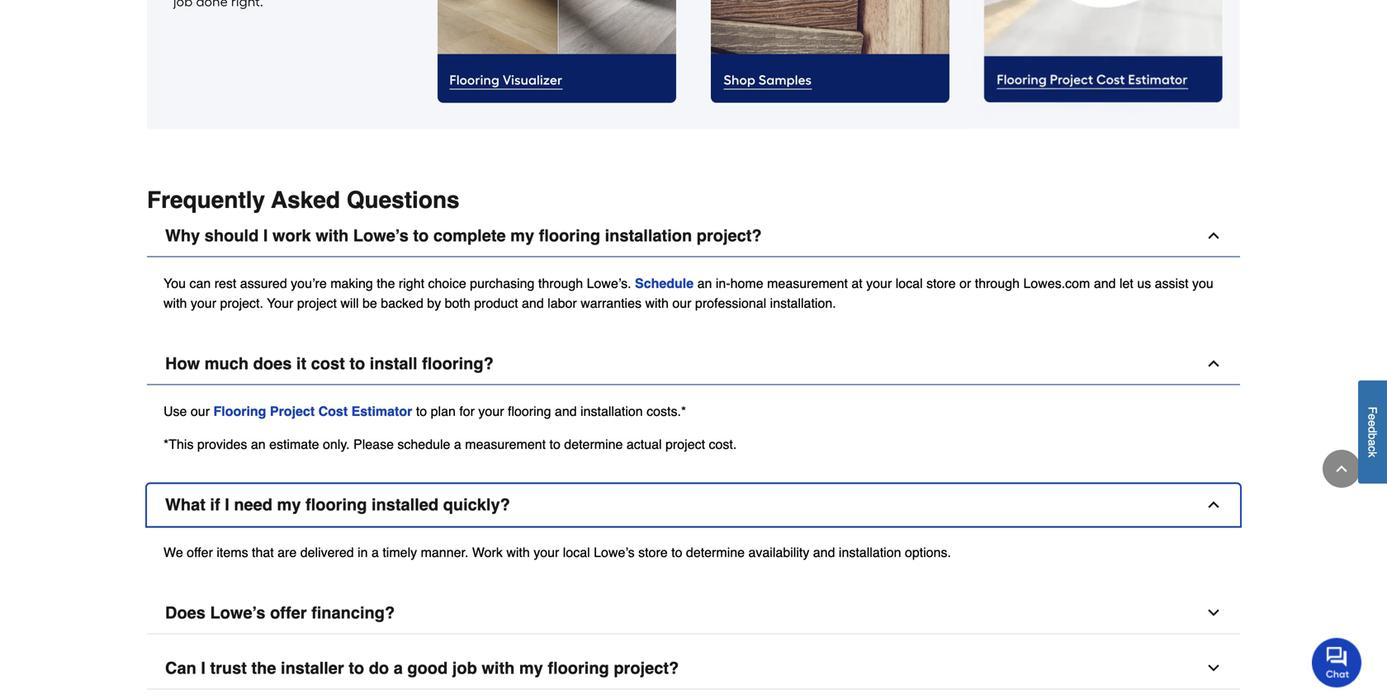 Task type: describe. For each thing, give the bounding box(es) containing it.
project.
[[220, 296, 263, 311]]

professional
[[695, 296, 766, 311]]

schedule
[[635, 276, 694, 291]]

much
[[205, 354, 249, 373]]

making
[[330, 276, 373, 291]]

flooring inside can i trust the installer to do a good job with my flooring project? button
[[548, 659, 609, 678]]

b
[[1366, 433, 1379, 440]]

local inside an in-home measurement at your local store or through lowes.com and let us assist you with your project. your project will be backed by both product and labor warranties with our professional installation.
[[896, 276, 923, 291]]

with inside button
[[482, 659, 515, 678]]

designing your space made easy. find everything you need to get the job done right. image
[[147, 0, 420, 129]]

1 horizontal spatial determine
[[686, 545, 745, 560]]

frequently
[[147, 187, 265, 213]]

2 e from the top
[[1366, 420, 1379, 427]]

it
[[296, 354, 306, 373]]

should
[[205, 226, 259, 245]]

product
[[474, 296, 518, 311]]

purchasing
[[470, 276, 535, 291]]

chevron up image for what if i need my flooring installed quickly?
[[1205, 497, 1222, 513]]

cost
[[318, 404, 348, 419]]

backed
[[381, 296, 423, 311]]

with inside button
[[316, 226, 349, 245]]

*this
[[163, 437, 194, 452]]

costs.*
[[647, 404, 686, 419]]

assist
[[1155, 276, 1189, 291]]

to inside why should i work with lowe's to complete my flooring installation project? button
[[413, 226, 429, 245]]

good
[[407, 659, 448, 678]]

estimator
[[351, 404, 412, 419]]

please
[[353, 437, 394, 452]]

manner.
[[421, 545, 468, 560]]

be
[[362, 296, 377, 311]]

we offer items that are delivered in a timely manner. work with your local lowe's store to determine availability and installation options.
[[163, 545, 951, 560]]

flooring?
[[422, 354, 494, 373]]

your right at
[[866, 276, 892, 291]]

availability
[[748, 545, 809, 560]]

will
[[340, 296, 359, 311]]

0 horizontal spatial determine
[[564, 437, 623, 452]]

does
[[253, 354, 292, 373]]

that
[[252, 545, 274, 560]]

does
[[165, 604, 206, 623]]

chat invite button image
[[1312, 637, 1362, 688]]

in
[[358, 545, 368, 560]]

with down "schedule"
[[645, 296, 669, 311]]

1 vertical spatial my
[[277, 495, 301, 514]]

1 e from the top
[[1366, 414, 1379, 420]]

i for if
[[225, 495, 229, 514]]

can i trust the installer to do a good job with my flooring project?
[[165, 659, 679, 678]]

flooring visualizer. image
[[420, 0, 694, 129]]

can
[[189, 276, 211, 291]]

how much does it cost to install flooring?
[[165, 354, 494, 373]]

provides
[[197, 437, 247, 452]]

*this provides an estimate only. please schedule a measurement to determine actual project cost.
[[163, 437, 737, 452]]

use
[[163, 404, 187, 419]]

1 vertical spatial our
[[191, 404, 210, 419]]

trust
[[210, 659, 247, 678]]

a for can i trust the installer to do a good job with my flooring project?
[[394, 659, 403, 678]]

you're
[[291, 276, 327, 291]]

home
[[730, 276, 763, 291]]

chevron up image inside scroll to top element
[[1333, 461, 1350, 477]]

lowe's inside button
[[353, 226, 409, 245]]

c
[[1366, 446, 1379, 452]]

right
[[399, 276, 424, 291]]

flooring project cost estimator link
[[213, 404, 412, 419]]

what if i need my flooring installed quickly? button
[[147, 484, 1240, 526]]

work
[[272, 226, 311, 245]]

your down can
[[191, 296, 216, 311]]

can i trust the installer to do a good job with my flooring project? button
[[147, 648, 1240, 690]]

plan
[[431, 404, 456, 419]]

lowes.com
[[1023, 276, 1090, 291]]

f e e d b a c k button
[[1358, 381, 1387, 484]]

does lowe's offer financing?
[[165, 604, 395, 623]]

shop samples. image
[[694, 0, 967, 129]]

project inside an in-home measurement at your local store or through lowes.com and let us assist you with your project. your project will be backed by both product and labor warranties with our professional installation.
[[297, 296, 337, 311]]

why
[[165, 226, 200, 245]]

flooring
[[213, 404, 266, 419]]

installation inside button
[[605, 226, 692, 245]]

i inside button
[[201, 659, 205, 678]]

lowe's.
[[587, 276, 631, 291]]

0 horizontal spatial store
[[638, 545, 668, 560]]

offer inside 'button'
[[270, 604, 307, 623]]

installation.
[[770, 296, 836, 311]]

chevron up image
[[1205, 355, 1222, 372]]

or
[[959, 276, 971, 291]]

project? inside button
[[697, 226, 762, 245]]

what if i need my flooring installed quickly?
[[165, 495, 510, 514]]

my inside button
[[519, 659, 543, 678]]

at
[[852, 276, 863, 291]]

0 vertical spatial my
[[510, 226, 534, 245]]

only.
[[323, 437, 350, 452]]

for
[[459, 404, 475, 419]]

use our flooring project cost estimator to plan for your flooring and installation costs.*
[[163, 404, 686, 419]]

a for we offer items that are delivered in a timely manner. work with your local lowe's store to determine availability and installation options.
[[372, 545, 379, 560]]

job
[[452, 659, 477, 678]]

f
[[1366, 407, 1379, 414]]

flooring project cost estimator. image
[[967, 0, 1240, 129]]

choice
[[428, 276, 466, 291]]

let
[[1120, 276, 1133, 291]]

timely
[[383, 545, 417, 560]]



Task type: locate. For each thing, give the bounding box(es) containing it.
e
[[1366, 414, 1379, 420], [1366, 420, 1379, 427]]

schedule
[[397, 437, 450, 452]]

warranties
[[581, 296, 642, 311]]

the inside button
[[251, 659, 276, 678]]

with down you
[[163, 296, 187, 311]]

2 horizontal spatial lowe's
[[594, 545, 635, 560]]

cost.
[[709, 437, 737, 452]]

lowe's inside 'button'
[[210, 604, 265, 623]]

1 vertical spatial lowe's
[[594, 545, 635, 560]]

offer right we
[[187, 545, 213, 560]]

flooring inside what if i need my flooring installed quickly? button
[[305, 495, 367, 514]]

your right work
[[534, 545, 559, 560]]

chevron down image
[[1205, 660, 1222, 677]]

0 horizontal spatial i
[[201, 659, 205, 678]]

determine down what if i need my flooring installed quickly? button
[[686, 545, 745, 560]]

how
[[165, 354, 200, 373]]

your
[[267, 296, 293, 311]]

0 vertical spatial project
[[297, 296, 337, 311]]

if
[[210, 495, 220, 514]]

k
[[1366, 452, 1379, 458]]

measurement up installation.
[[767, 276, 848, 291]]

with right job
[[482, 659, 515, 678]]

offer
[[187, 545, 213, 560], [270, 604, 307, 623]]

1 horizontal spatial an
[[697, 276, 712, 291]]

your
[[866, 276, 892, 291], [191, 296, 216, 311], [478, 404, 504, 419], [534, 545, 559, 560]]

store
[[926, 276, 956, 291], [638, 545, 668, 560]]

schedule link
[[635, 276, 694, 291]]

my up purchasing on the top left of the page
[[510, 226, 534, 245]]

e up b
[[1366, 420, 1379, 427]]

1 vertical spatial project?
[[614, 659, 679, 678]]

1 vertical spatial determine
[[686, 545, 745, 560]]

our right use at the bottom of page
[[191, 404, 210, 419]]

chevron down image
[[1205, 605, 1222, 621]]

1 horizontal spatial store
[[926, 276, 956, 291]]

1 horizontal spatial project?
[[697, 226, 762, 245]]

0 vertical spatial lowe's
[[353, 226, 409, 245]]

complete
[[433, 226, 506, 245]]

a inside button
[[1366, 440, 1379, 446]]

installation
[[605, 226, 692, 245], [580, 404, 643, 419], [839, 545, 901, 560]]

rest
[[214, 276, 236, 291]]

i right if
[[225, 495, 229, 514]]

can
[[165, 659, 196, 678]]

0 horizontal spatial an
[[251, 437, 266, 452]]

to
[[413, 226, 429, 245], [350, 354, 365, 373], [416, 404, 427, 419], [549, 437, 560, 452], [671, 545, 682, 560], [349, 659, 364, 678]]

why should i work with lowe's to complete my flooring installation project? button
[[147, 215, 1240, 257]]

a for *this provides an estimate only. please schedule a measurement to determine actual project cost.
[[454, 437, 461, 452]]

an inside an in-home measurement at your local store or through lowes.com and let us assist you with your project. your project will be backed by both product and labor warranties with our professional installation.
[[697, 276, 712, 291]]

0 horizontal spatial lowe's
[[210, 604, 265, 623]]

0 horizontal spatial project
[[297, 296, 337, 311]]

through inside an in-home measurement at your local store or through lowes.com and let us assist you with your project. your project will be backed by both product and labor warranties with our professional installation.
[[975, 276, 1020, 291]]

0 vertical spatial determine
[[564, 437, 623, 452]]

0 vertical spatial installation
[[605, 226, 692, 245]]

i left work at the left top of page
[[263, 226, 268, 245]]

e up d
[[1366, 414, 1379, 420]]

measurement
[[767, 276, 848, 291], [465, 437, 546, 452]]

flooring
[[539, 226, 600, 245], [508, 404, 551, 419], [305, 495, 367, 514], [548, 659, 609, 678]]

0 vertical spatial store
[[926, 276, 956, 291]]

installer
[[281, 659, 344, 678]]

1 horizontal spatial offer
[[270, 604, 307, 623]]

0 horizontal spatial local
[[563, 545, 590, 560]]

with right work
[[506, 545, 530, 560]]

0 vertical spatial our
[[672, 296, 691, 311]]

offer up installer
[[270, 604, 307, 623]]

does lowe's offer financing? button
[[147, 592, 1240, 634]]

1 vertical spatial local
[[563, 545, 590, 560]]

0 vertical spatial measurement
[[767, 276, 848, 291]]

why should i work with lowe's to complete my flooring installation project?
[[165, 226, 762, 245]]

measurement down 'for'
[[465, 437, 546, 452]]

through up labor on the left top of the page
[[538, 276, 583, 291]]

project left cost.
[[665, 437, 705, 452]]

do
[[369, 659, 389, 678]]

a
[[454, 437, 461, 452], [1366, 440, 1379, 446], [372, 545, 379, 560], [394, 659, 403, 678]]

an left estimate
[[251, 437, 266, 452]]

1 vertical spatial chevron up image
[[1333, 461, 1350, 477]]

determine
[[564, 437, 623, 452], [686, 545, 745, 560]]

1 vertical spatial installation
[[580, 404, 643, 419]]

2 vertical spatial my
[[519, 659, 543, 678]]

need
[[234, 495, 272, 514]]

your right 'for'
[[478, 404, 504, 419]]

a right schedule at the left
[[454, 437, 461, 452]]

installed
[[372, 495, 439, 514]]

i for should
[[263, 226, 268, 245]]

determine left actual
[[564, 437, 623, 452]]

in-
[[716, 276, 730, 291]]

how much does it cost to install flooring? button
[[147, 343, 1240, 385]]

i right can at the bottom of the page
[[201, 659, 205, 678]]

1 horizontal spatial the
[[377, 276, 395, 291]]

measurement inside an in-home measurement at your local store or through lowes.com and let us assist you with your project. your project will be backed by both product and labor warranties with our professional installation.
[[767, 276, 848, 291]]

2 vertical spatial i
[[201, 659, 205, 678]]

chevron up image
[[1205, 227, 1222, 244], [1333, 461, 1350, 477], [1205, 497, 1222, 513]]

1 horizontal spatial local
[[896, 276, 923, 291]]

delivered
[[300, 545, 354, 560]]

1 horizontal spatial measurement
[[767, 276, 848, 291]]

installation up schedule link
[[605, 226, 692, 245]]

my right need
[[277, 495, 301, 514]]

1 horizontal spatial project
[[665, 437, 705, 452]]

quickly?
[[443, 495, 510, 514]]

0 horizontal spatial measurement
[[465, 437, 546, 452]]

2 through from the left
[[975, 276, 1020, 291]]

a up k
[[1366, 440, 1379, 446]]

a right in
[[372, 545, 379, 560]]

local
[[896, 276, 923, 291], [563, 545, 590, 560]]

1 horizontal spatial through
[[975, 276, 1020, 291]]

1 vertical spatial an
[[251, 437, 266, 452]]

1 vertical spatial i
[[225, 495, 229, 514]]

d
[[1366, 427, 1379, 433]]

an in-home measurement at your local store or through lowes.com and let us assist you with your project. your project will be backed by both product and labor warranties with our professional installation.
[[163, 276, 1213, 311]]

0 vertical spatial offer
[[187, 545, 213, 560]]

the up the be
[[377, 276, 395, 291]]

0 horizontal spatial our
[[191, 404, 210, 419]]

items
[[217, 545, 248, 560]]

an left in-
[[697, 276, 712, 291]]

we
[[163, 545, 183, 560]]

project down you're
[[297, 296, 337, 311]]

a right do
[[394, 659, 403, 678]]

financing?
[[311, 604, 395, 623]]

store left or on the right of page
[[926, 276, 956, 291]]

installation up actual
[[580, 404, 643, 419]]

what
[[165, 495, 205, 514]]

questions
[[347, 187, 460, 213]]

a inside button
[[394, 659, 403, 678]]

chevron up image inside why should i work with lowe's to complete my flooring installation project? button
[[1205, 227, 1222, 244]]

0 vertical spatial the
[[377, 276, 395, 291]]

0 vertical spatial local
[[896, 276, 923, 291]]

1 vertical spatial the
[[251, 659, 276, 678]]

0 vertical spatial chevron up image
[[1205, 227, 1222, 244]]

store down what if i need my flooring installed quickly? button
[[638, 545, 668, 560]]

project
[[270, 404, 315, 419]]

scroll to top element
[[1323, 450, 1361, 488]]

1 horizontal spatial i
[[225, 495, 229, 514]]

lowe's
[[353, 226, 409, 245], [594, 545, 635, 560], [210, 604, 265, 623]]

to inside how much does it cost to install flooring? button
[[350, 354, 365, 373]]

2 vertical spatial installation
[[839, 545, 901, 560]]

1 through from the left
[[538, 276, 583, 291]]

0 horizontal spatial project?
[[614, 659, 679, 678]]

0 horizontal spatial through
[[538, 276, 583, 291]]

are
[[278, 545, 297, 560]]

1 vertical spatial offer
[[270, 604, 307, 623]]

both
[[445, 296, 470, 311]]

with right work at the left top of page
[[316, 226, 349, 245]]

cost
[[311, 354, 345, 373]]

chevron up image inside what if i need my flooring installed quickly? button
[[1205, 497, 1222, 513]]

store inside an in-home measurement at your local store or through lowes.com and let us assist you with your project. your project will be backed by both product and labor warranties with our professional installation.
[[926, 276, 956, 291]]

0 vertical spatial an
[[697, 276, 712, 291]]

you
[[1192, 276, 1213, 291]]

assured
[[240, 276, 287, 291]]

my
[[510, 226, 534, 245], [277, 495, 301, 514], [519, 659, 543, 678]]

frequently asked questions
[[147, 187, 460, 213]]

project? down does lowe's offer financing? 'button'
[[614, 659, 679, 678]]

chevron up image for why should i work with lowe's to complete my flooring installation project?
[[1205, 227, 1222, 244]]

1 horizontal spatial our
[[672, 296, 691, 311]]

with
[[316, 226, 349, 245], [163, 296, 187, 311], [645, 296, 669, 311], [506, 545, 530, 560], [482, 659, 515, 678]]

project? inside button
[[614, 659, 679, 678]]

us
[[1137, 276, 1151, 291]]

2 horizontal spatial i
[[263, 226, 268, 245]]

1 vertical spatial project
[[665, 437, 705, 452]]

installation left options.
[[839, 545, 901, 560]]

flooring inside why should i work with lowe's to complete my flooring installation project? button
[[539, 226, 600, 245]]

1 horizontal spatial lowe's
[[353, 226, 409, 245]]

you
[[163, 276, 186, 291]]

1 vertical spatial store
[[638, 545, 668, 560]]

0 vertical spatial project?
[[697, 226, 762, 245]]

to inside can i trust the installer to do a good job with my flooring project? button
[[349, 659, 364, 678]]

0 horizontal spatial offer
[[187, 545, 213, 560]]

project? up in-
[[697, 226, 762, 245]]

my right job
[[519, 659, 543, 678]]

2 vertical spatial chevron up image
[[1205, 497, 1222, 513]]

install
[[370, 354, 417, 373]]

our down schedule link
[[672, 296, 691, 311]]

asked
[[271, 187, 340, 213]]

f e e d b a c k
[[1366, 407, 1379, 458]]

you can rest assured you're making the right choice purchasing through lowe's. schedule
[[163, 276, 694, 291]]

the right "trust"
[[251, 659, 276, 678]]

our inside an in-home measurement at your local store or through lowes.com and let us assist you with your project. your project will be backed by both product and labor warranties with our professional installation.
[[672, 296, 691, 311]]

by
[[427, 296, 441, 311]]

0 vertical spatial i
[[263, 226, 268, 245]]

through right or on the right of page
[[975, 276, 1020, 291]]

labor
[[548, 296, 577, 311]]

2 vertical spatial lowe's
[[210, 604, 265, 623]]

1 vertical spatial measurement
[[465, 437, 546, 452]]

0 horizontal spatial the
[[251, 659, 276, 678]]

work
[[472, 545, 503, 560]]



Task type: vqa. For each thing, say whether or not it's contained in the screenshot.
plan
yes



